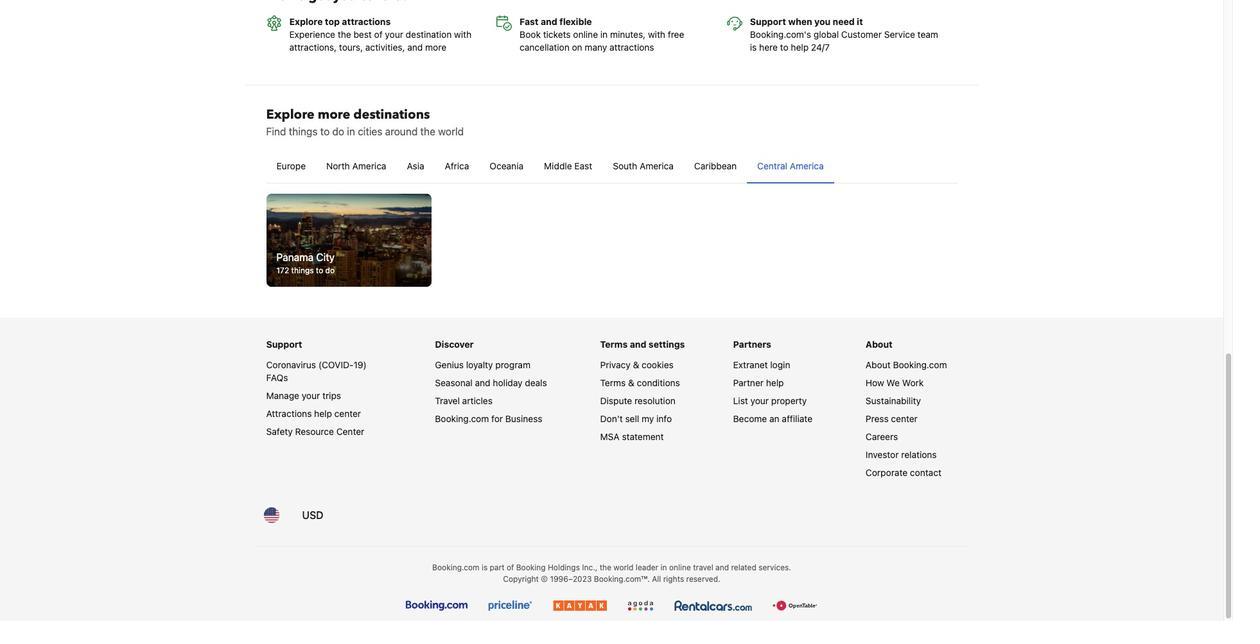 Task type: vqa. For each thing, say whether or not it's contained in the screenshot.


Task type: describe. For each thing, give the bounding box(es) containing it.
things inside explore more destinations find things to do in cities around the world
[[289, 126, 318, 138]]

seasonal
[[435, 378, 473, 389]]

cities
[[358, 126, 383, 138]]

destinations
[[354, 106, 430, 123]]

terms and settings
[[600, 339, 685, 350]]

attractions help center
[[266, 409, 361, 419]]

property
[[771, 396, 807, 407]]

with inside fast and flexible book tickets online in minutes, with free cancellation on many attractions
[[648, 29, 666, 40]]

around
[[385, 126, 418, 138]]

terms for terms & conditions
[[600, 378, 626, 389]]

asia
[[407, 161, 424, 172]]

become an affiliate link
[[733, 414, 813, 425]]

affiliate
[[782, 414, 813, 425]]

booking.com for part
[[432, 563, 480, 573]]

support when you need it booking.com's global customer service team is here to help 24/7
[[750, 16, 939, 53]]

sustainability
[[866, 396, 921, 407]]

panama city image
[[266, 194, 431, 287]]

service
[[884, 29, 915, 40]]

1 horizontal spatial center
[[891, 414, 918, 425]]

seasonal and holiday deals
[[435, 378, 547, 389]]

booking.com is part of booking holdings inc., the world leader in online travel and related services. copyright © 1996–2023 booking.com™. all rights reserved.
[[432, 563, 791, 585]]

172
[[277, 266, 289, 276]]

best
[[354, 29, 372, 40]]

north america button
[[316, 150, 397, 183]]

investor
[[866, 450, 899, 461]]

don't sell my info link
[[600, 414, 672, 425]]

team
[[918, 29, 939, 40]]

attractions inside explore top attractions experience the best of your destination with attractions, tours, activities, and more
[[342, 16, 391, 27]]

panama
[[277, 252, 314, 263]]

explore for explore more destinations
[[266, 106, 315, 123]]

world inside the booking.com is part of booking holdings inc., the world leader in online travel and related services. copyright © 1996–2023 booking.com™. all rights reserved.
[[614, 563, 634, 573]]

of inside explore top attractions experience the best of your destination with attractions, tours, activities, and more
[[374, 29, 383, 40]]

manage
[[266, 391, 299, 401]]

how we work
[[866, 378, 924, 389]]

privacy
[[600, 360, 631, 371]]

corporate contact
[[866, 468, 942, 479]]

and inside the booking.com is part of booking holdings inc., the world leader in online travel and related services. copyright © 1996–2023 booking.com™. all rights reserved.
[[716, 563, 729, 573]]

booking.com™.
[[594, 575, 650, 585]]

flexible
[[560, 16, 592, 27]]

world inside explore more destinations find things to do in cities around the world
[[438, 126, 464, 138]]

find
[[266, 126, 286, 138]]

safety resource center link
[[266, 426, 364, 437]]

oceania button
[[480, 150, 534, 183]]

& for terms
[[628, 378, 635, 389]]

to inside explore more destinations find things to do in cities around the world
[[320, 126, 330, 138]]

partner help link
[[733, 378, 784, 389]]

online inside fast and flexible book tickets online in minutes, with free cancellation on many attractions
[[573, 29, 598, 40]]

faqs
[[266, 373, 288, 383]]

about booking.com
[[866, 360, 947, 371]]

experience
[[289, 29, 335, 40]]

related
[[731, 563, 757, 573]]

help inside support when you need it booking.com's global customer service team is here to help 24/7
[[791, 42, 809, 53]]

is inside support when you need it booking.com's global customer service team is here to help 24/7
[[750, 42, 757, 53]]

many
[[585, 42, 607, 53]]

middle east button
[[534, 150, 603, 183]]

and inside explore top attractions experience the best of your destination with attractions, tours, activities, and more
[[408, 42, 423, 53]]

your for list your property
[[751, 396, 769, 407]]

we
[[887, 378, 900, 389]]

extranet login
[[733, 360, 791, 371]]

inc.,
[[582, 563, 598, 573]]

usd
[[302, 510, 324, 522]]

investor relations link
[[866, 450, 937, 461]]

genius
[[435, 360, 464, 371]]

of inside the booking.com is part of booking holdings inc., the world leader in online travel and related services. copyright © 1996–2023 booking.com™. all rights reserved.
[[507, 563, 514, 573]]

careers link
[[866, 432, 898, 443]]

more inside explore top attractions experience the best of your destination with attractions, tours, activities, and more
[[425, 42, 447, 53]]

loyalty
[[466, 360, 493, 371]]

and for seasonal and holiday deals
[[475, 378, 491, 389]]

coronavirus (covid-19) faqs link
[[266, 360, 367, 383]]

list your property
[[733, 396, 807, 407]]

how
[[866, 378, 884, 389]]

online inside the booking.com is part of booking holdings inc., the world leader in online travel and related services. copyright © 1996–2023 booking.com™. all rights reserved.
[[669, 563, 691, 573]]

rights
[[663, 575, 684, 585]]

the inside explore more destinations find things to do in cities around the world
[[420, 126, 436, 138]]

central
[[758, 161, 788, 172]]

msa statement link
[[600, 432, 664, 443]]

cookies
[[642, 360, 674, 371]]

about booking.com link
[[866, 360, 947, 371]]

support for support
[[266, 339, 302, 350]]

list your property link
[[733, 396, 807, 407]]

top
[[325, 16, 340, 27]]

dispute
[[600, 396, 632, 407]]

trips
[[323, 391, 341, 401]]

central america
[[758, 161, 824, 172]]

do inside explore more destinations find things to do in cities around the world
[[332, 126, 344, 138]]

and for terms and settings
[[630, 339, 647, 350]]

city
[[316, 252, 335, 263]]

support for support when you need it booking.com's global customer service team is here to help 24/7
[[750, 16, 786, 27]]

agoda image
[[628, 601, 654, 612]]

deals
[[525, 378, 547, 389]]

north america
[[326, 161, 386, 172]]

partner
[[733, 378, 764, 389]]

become
[[733, 414, 767, 425]]

africa button
[[435, 150, 480, 183]]

corporate contact link
[[866, 468, 942, 479]]

you
[[815, 16, 831, 27]]

0 vertical spatial booking.com
[[893, 360, 947, 371]]

(covid-
[[319, 360, 354, 371]]

press center link
[[866, 414, 918, 425]]

genius loyalty program link
[[435, 360, 531, 371]]

on
[[572, 42, 582, 53]]



Task type: locate. For each thing, give the bounding box(es) containing it.
about up about booking.com
[[866, 339, 893, 350]]

0 horizontal spatial more
[[318, 106, 350, 123]]

america for central america
[[790, 161, 824, 172]]

and right the 'travel'
[[716, 563, 729, 573]]

terms for terms and settings
[[600, 339, 628, 350]]

in
[[601, 29, 608, 40], [347, 126, 355, 138], [661, 563, 667, 573]]

america right 'north'
[[352, 161, 386, 172]]

about up how
[[866, 360, 891, 371]]

1 horizontal spatial help
[[766, 378, 784, 389]]

1 vertical spatial the
[[420, 126, 436, 138]]

to inside support when you need it booking.com's global customer service team is here to help 24/7
[[780, 42, 789, 53]]

2 vertical spatial to
[[316, 266, 323, 276]]

middle
[[544, 161, 572, 172]]

manage your trips link
[[266, 391, 341, 401]]

world up africa
[[438, 126, 464, 138]]

and up privacy & cookies link
[[630, 339, 647, 350]]

0 horizontal spatial help
[[314, 409, 332, 419]]

& for privacy
[[633, 360, 639, 371]]

1 horizontal spatial online
[[669, 563, 691, 573]]

help
[[791, 42, 809, 53], [766, 378, 784, 389], [314, 409, 332, 419]]

the
[[338, 29, 351, 40], [420, 126, 436, 138], [600, 563, 612, 573]]

and for fast and flexible book tickets online in minutes, with free cancellation on many attractions
[[541, 16, 557, 27]]

0 vertical spatial of
[[374, 29, 383, 40]]

help for partner help
[[766, 378, 784, 389]]

about for about booking.com
[[866, 360, 891, 371]]

sell
[[625, 414, 639, 425]]

booking.com left "part"
[[432, 563, 480, 573]]

0 horizontal spatial your
[[302, 391, 320, 401]]

east
[[575, 161, 593, 172]]

destination
[[406, 29, 452, 40]]

priceline.com image
[[488, 601, 533, 612], [488, 601, 533, 612]]

your for manage your trips
[[302, 391, 320, 401]]

in up many
[[601, 29, 608, 40]]

1 terms from the top
[[600, 339, 628, 350]]

online
[[573, 29, 598, 40], [669, 563, 691, 573]]

the up tours,
[[338, 29, 351, 40]]

fast and flexible book tickets online in minutes, with free cancellation on many attractions
[[520, 16, 684, 53]]

1 vertical spatial explore
[[266, 106, 315, 123]]

safety resource center
[[266, 426, 364, 437]]

0 horizontal spatial of
[[374, 29, 383, 40]]

things inside panama city 172 things to do
[[291, 266, 314, 276]]

1 vertical spatial in
[[347, 126, 355, 138]]

europe button
[[266, 150, 316, 183]]

1 america from the left
[[352, 161, 386, 172]]

help left 24/7
[[791, 42, 809, 53]]

and down destination on the top left of page
[[408, 42, 423, 53]]

travel
[[693, 563, 714, 573]]

center
[[335, 409, 361, 419], [891, 414, 918, 425]]

in inside fast and flexible book tickets online in minutes, with free cancellation on many attractions
[[601, 29, 608, 40]]

with left free
[[648, 29, 666, 40]]

attractions help center link
[[266, 409, 361, 419]]

1 horizontal spatial the
[[420, 126, 436, 138]]

0 vertical spatial attractions
[[342, 16, 391, 27]]

asia button
[[397, 150, 435, 183]]

to inside panama city 172 things to do
[[316, 266, 323, 276]]

1 about from the top
[[866, 339, 893, 350]]

in up 'all'
[[661, 563, 667, 573]]

more inside explore more destinations find things to do in cities around the world
[[318, 106, 350, 123]]

contact
[[910, 468, 942, 479]]

europe
[[277, 161, 306, 172]]

your inside explore top attractions experience the best of your destination with attractions, tours, activities, and more
[[385, 29, 403, 40]]

online up rights
[[669, 563, 691, 573]]

minutes,
[[610, 29, 646, 40]]

part
[[490, 563, 505, 573]]

support up booking.com's
[[750, 16, 786, 27]]

0 horizontal spatial america
[[352, 161, 386, 172]]

1 horizontal spatial attractions
[[610, 42, 654, 53]]

do
[[332, 126, 344, 138], [325, 266, 335, 276]]

book
[[520, 29, 541, 40]]

things right find
[[289, 126, 318, 138]]

investor relations
[[866, 450, 937, 461]]

careers
[[866, 432, 898, 443]]

1 vertical spatial of
[[507, 563, 514, 573]]

opentable image
[[773, 601, 818, 612], [773, 601, 818, 612]]

need
[[833, 16, 855, 27]]

things
[[289, 126, 318, 138], [291, 266, 314, 276]]

1 vertical spatial things
[[291, 266, 314, 276]]

help for attractions help center
[[314, 409, 332, 419]]

with right destination on the top left of page
[[454, 29, 472, 40]]

travel articles link
[[435, 396, 493, 407]]

genius loyalty program
[[435, 360, 531, 371]]

attractions inside fast and flexible book tickets online in minutes, with free cancellation on many attractions
[[610, 42, 654, 53]]

partner help
[[733, 378, 784, 389]]

& up terms & conditions
[[633, 360, 639, 371]]

work
[[903, 378, 924, 389]]

cancellation
[[520, 42, 570, 53]]

0 horizontal spatial with
[[454, 29, 472, 40]]

1 horizontal spatial with
[[648, 29, 666, 40]]

terms up privacy
[[600, 339, 628, 350]]

is
[[750, 42, 757, 53], [482, 563, 488, 573]]

middle east
[[544, 161, 593, 172]]

explore up find
[[266, 106, 315, 123]]

it
[[857, 16, 863, 27]]

0 vertical spatial support
[[750, 16, 786, 27]]

0 vertical spatial explore
[[289, 16, 323, 27]]

2 vertical spatial in
[[661, 563, 667, 573]]

press
[[866, 414, 889, 425]]

0 horizontal spatial the
[[338, 29, 351, 40]]

2 vertical spatial help
[[314, 409, 332, 419]]

do left the cities
[[332, 126, 344, 138]]

explore for explore top attractions
[[289, 16, 323, 27]]

rentalcars image
[[675, 601, 753, 612], [675, 601, 753, 612]]

& down privacy & cookies link
[[628, 378, 635, 389]]

support
[[750, 16, 786, 27], [266, 339, 302, 350]]

seasonal and holiday deals link
[[435, 378, 547, 389]]

©
[[541, 575, 548, 585]]

1 vertical spatial support
[[266, 339, 302, 350]]

my
[[642, 414, 654, 425]]

articles
[[462, 396, 493, 407]]

login
[[770, 360, 791, 371]]

the inside explore top attractions experience the best of your destination with attractions, tours, activities, and more
[[338, 29, 351, 40]]

1 horizontal spatial of
[[507, 563, 514, 573]]

0 horizontal spatial in
[[347, 126, 355, 138]]

1 vertical spatial to
[[320, 126, 330, 138]]

booking.com for business
[[435, 414, 543, 425]]

south america button
[[603, 150, 684, 183]]

the right the inc.,
[[600, 563, 612, 573]]

tours,
[[339, 42, 363, 53]]

2 with from the left
[[648, 29, 666, 40]]

0 vertical spatial about
[[866, 339, 893, 350]]

is inside the booking.com is part of booking holdings inc., the world leader in online travel and related services. copyright © 1996–2023 booking.com™. all rights reserved.
[[482, 563, 488, 573]]

0 vertical spatial &
[[633, 360, 639, 371]]

become an affiliate
[[733, 414, 813, 425]]

explore inside explore more destinations find things to do in cities around the world
[[266, 106, 315, 123]]

explore up experience at top left
[[289, 16, 323, 27]]

terms down privacy
[[600, 378, 626, 389]]

privacy & cookies
[[600, 360, 674, 371]]

attractions
[[266, 409, 312, 419]]

support up coronavirus
[[266, 339, 302, 350]]

0 vertical spatial terms
[[600, 339, 628, 350]]

america right the south
[[640, 161, 674, 172]]

0 horizontal spatial support
[[266, 339, 302, 350]]

to up 'north'
[[320, 126, 330, 138]]

about
[[866, 339, 893, 350], [866, 360, 891, 371]]

attractions down 'minutes,'
[[610, 42, 654, 53]]

center down sustainability link
[[891, 414, 918, 425]]

0 vertical spatial things
[[289, 126, 318, 138]]

your down partner help link
[[751, 396, 769, 407]]

and up tickets
[[541, 16, 557, 27]]

holiday
[[493, 378, 523, 389]]

services.
[[759, 563, 791, 573]]

south america
[[613, 161, 674, 172]]

usd button
[[295, 500, 331, 531]]

more down destination on the top left of page
[[425, 42, 447, 53]]

1 vertical spatial help
[[766, 378, 784, 389]]

more up 'north'
[[318, 106, 350, 123]]

1 vertical spatial attractions
[[610, 42, 654, 53]]

1 vertical spatial more
[[318, 106, 350, 123]]

in inside the booking.com is part of booking holdings inc., the world leader in online travel and related services. copyright © 1996–2023 booking.com™. all rights reserved.
[[661, 563, 667, 573]]

of up "activities,"
[[374, 29, 383, 40]]

explore top attractions experience the best of your destination with attractions, tours, activities, and more
[[289, 16, 472, 53]]

1 vertical spatial online
[[669, 563, 691, 573]]

dispute resolution link
[[600, 396, 676, 407]]

agoda image
[[628, 601, 654, 612]]

when
[[788, 16, 812, 27]]

1 vertical spatial terms
[[600, 378, 626, 389]]

0 vertical spatial world
[[438, 126, 464, 138]]

1 horizontal spatial world
[[614, 563, 634, 573]]

1 horizontal spatial is
[[750, 42, 757, 53]]

booking.com up work
[[893, 360, 947, 371]]

1 vertical spatial &
[[628, 378, 635, 389]]

all
[[652, 575, 661, 585]]

center up center
[[335, 409, 361, 419]]

an
[[770, 414, 780, 425]]

0 vertical spatial more
[[425, 42, 447, 53]]

attractions,
[[289, 42, 337, 53]]

tab list containing europe
[[266, 150, 958, 185]]

0 vertical spatial the
[[338, 29, 351, 40]]

support inside support when you need it booking.com's global customer service team is here to help 24/7
[[750, 16, 786, 27]]

world
[[438, 126, 464, 138], [614, 563, 634, 573]]

0 horizontal spatial world
[[438, 126, 464, 138]]

0 vertical spatial in
[[601, 29, 608, 40]]

explore inside explore top attractions experience the best of your destination with attractions, tours, activities, and more
[[289, 16, 323, 27]]

and inside fast and flexible book tickets online in minutes, with free cancellation on many attractions
[[541, 16, 557, 27]]

is left here
[[750, 42, 757, 53]]

help up safety resource center
[[314, 409, 332, 419]]

1 vertical spatial is
[[482, 563, 488, 573]]

1 vertical spatial do
[[325, 266, 335, 276]]

1 with from the left
[[454, 29, 472, 40]]

in left the cities
[[347, 126, 355, 138]]

24/7
[[811, 42, 830, 53]]

booking.com image
[[406, 601, 468, 612], [406, 601, 468, 612]]

booking.com for business
[[435, 414, 489, 425]]

1 vertical spatial world
[[614, 563, 634, 573]]

with inside explore top attractions experience the best of your destination with attractions, tours, activities, and more
[[454, 29, 472, 40]]

0 vertical spatial do
[[332, 126, 344, 138]]

2 terms from the top
[[600, 378, 626, 389]]

the right around
[[420, 126, 436, 138]]

attractions up best
[[342, 16, 391, 27]]

do down the city
[[325, 266, 335, 276]]

0 vertical spatial is
[[750, 42, 757, 53]]

america for north america
[[352, 161, 386, 172]]

your up attractions help center
[[302, 391, 320, 401]]

for
[[492, 414, 503, 425]]

0 horizontal spatial is
[[482, 563, 488, 573]]

explore more destinations find things to do in cities around the world
[[266, 106, 464, 138]]

1 horizontal spatial america
[[640, 161, 674, 172]]

2 america from the left
[[640, 161, 674, 172]]

things down "panama"
[[291, 266, 314, 276]]

kayak image
[[553, 601, 607, 612], [553, 601, 607, 612]]

19)
[[354, 360, 367, 371]]

how we work link
[[866, 378, 924, 389]]

your up "activities,"
[[385, 29, 403, 40]]

0 horizontal spatial online
[[573, 29, 598, 40]]

2 horizontal spatial your
[[751, 396, 769, 407]]

to down the city
[[316, 266, 323, 276]]

1 horizontal spatial your
[[385, 29, 403, 40]]

and down genius loyalty program link
[[475, 378, 491, 389]]

2 horizontal spatial america
[[790, 161, 824, 172]]

1 vertical spatial about
[[866, 360, 891, 371]]

2 horizontal spatial help
[[791, 42, 809, 53]]

of right "part"
[[507, 563, 514, 573]]

coronavirus (covid-19) faqs
[[266, 360, 367, 383]]

2 vertical spatial the
[[600, 563, 612, 573]]

caribbean
[[694, 161, 737, 172]]

2 vertical spatial booking.com
[[432, 563, 480, 573]]

2 horizontal spatial in
[[661, 563, 667, 573]]

2 about from the top
[[866, 360, 891, 371]]

0 vertical spatial help
[[791, 42, 809, 53]]

1 vertical spatial booking.com
[[435, 414, 489, 425]]

to down booking.com's
[[780, 42, 789, 53]]

booking.com inside the booking.com is part of booking holdings inc., the world leader in online travel and related services. copyright © 1996–2023 booking.com™. all rights reserved.
[[432, 563, 480, 573]]

1 horizontal spatial support
[[750, 16, 786, 27]]

america right central
[[790, 161, 824, 172]]

0 horizontal spatial attractions
[[342, 16, 391, 27]]

1 horizontal spatial more
[[425, 42, 447, 53]]

is left "part"
[[482, 563, 488, 573]]

2 horizontal spatial the
[[600, 563, 612, 573]]

free
[[668, 29, 684, 40]]

partners
[[733, 339, 772, 350]]

attractions
[[342, 16, 391, 27], [610, 42, 654, 53]]

travel articles
[[435, 396, 493, 407]]

america for south america
[[640, 161, 674, 172]]

online up on
[[573, 29, 598, 40]]

the inside the booking.com is part of booking holdings inc., the world leader in online travel and related services. copyright © 1996–2023 booking.com™. all rights reserved.
[[600, 563, 612, 573]]

0 horizontal spatial center
[[335, 409, 361, 419]]

copyright
[[503, 575, 539, 585]]

north
[[326, 161, 350, 172]]

tab list
[[266, 150, 958, 185]]

1 horizontal spatial in
[[601, 29, 608, 40]]

in inside explore more destinations find things to do in cities around the world
[[347, 126, 355, 138]]

0 vertical spatial to
[[780, 42, 789, 53]]

list
[[733, 396, 748, 407]]

booking
[[516, 563, 546, 573]]

help up list your property link
[[766, 378, 784, 389]]

3 america from the left
[[790, 161, 824, 172]]

booking.com down travel articles
[[435, 414, 489, 425]]

about for about
[[866, 339, 893, 350]]

world up booking.com™.
[[614, 563, 634, 573]]

relations
[[902, 450, 937, 461]]

global
[[814, 29, 839, 40]]

0 vertical spatial online
[[573, 29, 598, 40]]

do inside panama city 172 things to do
[[325, 266, 335, 276]]



